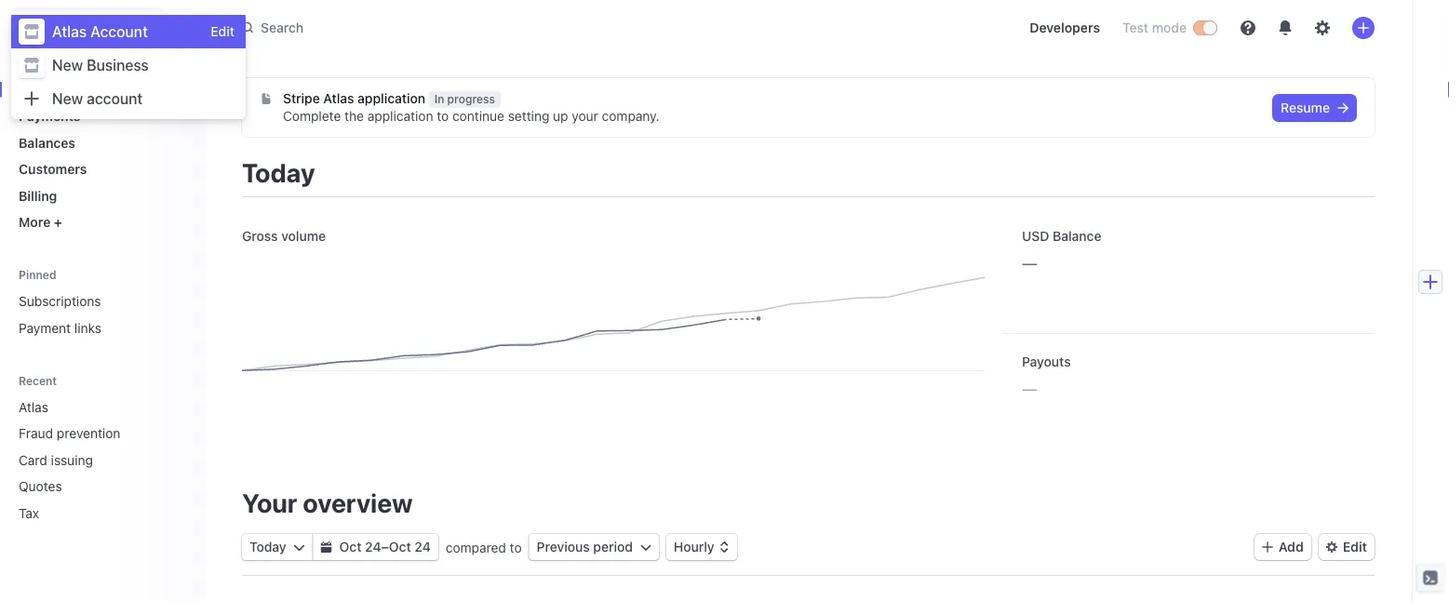 Task type: describe. For each thing, give the bounding box(es) containing it.
fraud
[[19, 426, 53, 441]]

home
[[19, 82, 56, 97]]

payment links
[[19, 320, 101, 336]]

tax link
[[11, 498, 164, 528]]

1 vertical spatial application
[[368, 108, 433, 124]]

1 24 from the left
[[365, 540, 381, 555]]

stripe
[[283, 91, 320, 106]]

2 oct from the left
[[389, 540, 411, 555]]

prevention
[[57, 426, 120, 441]]

1 vertical spatial svg image
[[321, 542, 332, 553]]

— inside usd balance —
[[1022, 251, 1038, 273]]

your
[[242, 487, 297, 518]]

new account
[[52, 90, 143, 108]]

1 oct from the left
[[340, 540, 362, 555]]

volume
[[281, 229, 326, 244]]

recent
[[19, 374, 57, 387]]

atlas inside 'recent' element
[[19, 399, 48, 415]]

test
[[1123, 20, 1149, 35]]

the
[[345, 108, 364, 124]]

0 horizontal spatial edit
[[211, 24, 235, 39]]

atlas inside the stripe atlas application in progress complete the application to continue setting up your company.
[[323, 91, 354, 106]]

previous period
[[537, 540, 633, 555]]

developers
[[1030, 20, 1100, 35]]

svg image for resume
[[1338, 102, 1349, 114]]

svg image for previous period
[[640, 542, 652, 553]]

complete
[[283, 108, 341, 124]]

subscriptions
[[19, 294, 101, 309]]

payment links link
[[11, 313, 190, 343]]

in
[[435, 93, 444, 106]]

mode
[[1152, 20, 1187, 35]]

recent element
[[0, 392, 205, 528]]

customers
[[19, 162, 87, 177]]

2 atlas account from the top
[[52, 23, 148, 40]]

pinned
[[19, 268, 56, 281]]

0 vertical spatial today
[[242, 157, 315, 188]]

notifications image
[[1278, 20, 1293, 35]]

fraud prevention
[[19, 426, 120, 441]]

subscriptions link
[[11, 286, 190, 317]]

your overview
[[242, 487, 413, 518]]

Search text field
[[231, 11, 756, 45]]

stripe atlas application in progress complete the application to continue setting up your company.
[[283, 91, 660, 124]]

settings image
[[1315, 20, 1330, 35]]

billing link
[[11, 181, 190, 211]]

1 vertical spatial to
[[510, 540, 522, 555]]

new account button
[[11, 82, 246, 115]]

0 vertical spatial application
[[358, 91, 426, 106]]

card issuing link
[[11, 445, 164, 475]]

edit inside button
[[1343, 540, 1368, 555]]

payouts —
[[1022, 354, 1071, 399]]

0 vertical spatial svg image
[[261, 93, 272, 104]]

period
[[593, 540, 633, 555]]

card issuing
[[19, 452, 93, 468]]

gross volume
[[242, 229, 326, 244]]

new business button
[[11, 48, 246, 82]]

gross
[[242, 229, 278, 244]]

account inside button
[[87, 20, 139, 35]]

compared
[[446, 540, 506, 555]]

payouts
[[1022, 354, 1071, 370]]

account
[[87, 90, 143, 108]]

balances link
[[11, 128, 190, 158]]

test mode
[[1123, 20, 1187, 35]]

— inside payouts —
[[1022, 377, 1038, 399]]

Search search field
[[231, 11, 756, 45]]

new for new account
[[52, 90, 83, 108]]



Task type: vqa. For each thing, say whether or not it's contained in the screenshot.
svg icon inside Previous period popup button
yes



Task type: locate. For each thing, give the bounding box(es) containing it.
0 horizontal spatial svg image
[[261, 93, 272, 104]]

compared to
[[446, 540, 522, 555]]

0 vertical spatial new
[[52, 56, 83, 74]]

business
[[87, 56, 149, 74]]

to down in
[[437, 108, 449, 124]]

payment
[[19, 320, 71, 336]]

24
[[365, 540, 381, 555], [415, 540, 431, 555]]

customers link
[[11, 154, 190, 184]]

fraud prevention link
[[11, 418, 164, 449]]

24 down the overview
[[365, 540, 381, 555]]

0 vertical spatial to
[[437, 108, 449, 124]]

edit button
[[211, 22, 235, 41], [1319, 534, 1375, 560]]

svg image
[[261, 93, 272, 104], [321, 542, 332, 553]]

figure
[[242, 278, 985, 371], [242, 278, 985, 371]]

usd balance —
[[1022, 229, 1102, 273]]

list box
[[11, 15, 246, 115]]

home link
[[11, 74, 190, 105]]

0 horizontal spatial to
[[437, 108, 449, 124]]

0 horizontal spatial svg image
[[294, 542, 305, 553]]

oct
[[340, 540, 362, 555], [389, 540, 411, 555]]

0 horizontal spatial oct
[[340, 540, 362, 555]]

payments
[[19, 108, 80, 124]]

today up gross volume
[[242, 157, 315, 188]]

— down usd at the top right
[[1022, 251, 1038, 273]]

tax
[[19, 506, 39, 521]]

billing
[[19, 188, 57, 203]]

svg image down your overview
[[294, 542, 305, 553]]

svg image down your overview
[[321, 542, 332, 553]]

previous
[[537, 540, 590, 555]]

1 horizontal spatial edit button
[[1319, 534, 1375, 560]]

new
[[52, 56, 83, 74], [52, 90, 83, 108]]

0 vertical spatial —
[[1022, 251, 1038, 273]]

balance
[[1053, 229, 1102, 244]]

company.
[[602, 108, 660, 124]]

edit
[[211, 24, 235, 39], [1343, 540, 1368, 555]]

application right the
[[368, 108, 433, 124]]

recent navigation links element
[[0, 373, 205, 528]]

1 atlas account from the top
[[52, 20, 139, 35]]

application up the
[[358, 91, 426, 106]]

add button
[[1255, 534, 1312, 560]]

balances
[[19, 135, 75, 150]]

more +
[[19, 215, 62, 230]]

new for new business
[[52, 56, 83, 74]]

card
[[19, 452, 47, 468]]

progress
[[447, 93, 495, 106]]

1 new from the top
[[52, 56, 83, 74]]

overview
[[303, 487, 413, 518]]

quotes
[[19, 479, 62, 494]]

1 horizontal spatial oct
[[389, 540, 411, 555]]

list box containing atlas account
[[11, 15, 246, 115]]

to inside the stripe atlas application in progress complete the application to continue setting up your company.
[[437, 108, 449, 124]]

oct left '–'
[[340, 540, 362, 555]]

0 vertical spatial edit
[[211, 24, 235, 39]]

oct down the overview
[[389, 540, 411, 555]]

—
[[1022, 251, 1038, 273], [1022, 377, 1038, 399]]

today button
[[242, 534, 313, 560]]

developers link
[[1022, 13, 1108, 43]]

svg image right period
[[640, 542, 652, 553]]

svg image right resume
[[1338, 102, 1349, 114]]

2 24 from the left
[[415, 540, 431, 555]]

core navigation links element
[[11, 74, 190, 237]]

usd
[[1022, 229, 1050, 244]]

atlas account
[[52, 20, 139, 35], [52, 23, 148, 40]]

+
[[54, 215, 62, 230]]

help image
[[1241, 20, 1256, 35]]

1 horizontal spatial 24
[[415, 540, 431, 555]]

new inside button
[[52, 56, 83, 74]]

edit left search
[[211, 24, 235, 39]]

more
[[19, 215, 51, 230]]

resume
[[1281, 100, 1330, 115]]

1 vertical spatial —
[[1022, 377, 1038, 399]]

previous period button
[[529, 534, 659, 560]]

1 — from the top
[[1022, 251, 1038, 273]]

2 — from the top
[[1022, 377, 1038, 399]]

atlas account inside button
[[52, 20, 139, 35]]

application
[[358, 91, 426, 106], [368, 108, 433, 124]]

your
[[572, 108, 598, 124]]

today down your
[[250, 540, 286, 555]]

0 horizontal spatial 24
[[365, 540, 381, 555]]

2 horizontal spatial svg image
[[1338, 102, 1349, 114]]

svg image inside today popup button
[[294, 542, 305, 553]]

setting
[[508, 108, 550, 124]]

1 vertical spatial edit button
[[1319, 534, 1375, 560]]

toolbar containing add
[[1255, 534, 1375, 560]]

svg image inside resume link
[[1338, 102, 1349, 114]]

1 vertical spatial today
[[250, 540, 286, 555]]

quotes link
[[11, 472, 164, 502]]

atlas
[[52, 20, 84, 35], [52, 23, 87, 40], [323, 91, 354, 106], [19, 399, 48, 415]]

add
[[1279, 540, 1304, 555]]

resume link
[[1274, 95, 1356, 121]]

account
[[87, 20, 139, 35], [91, 23, 148, 40]]

to right compared
[[510, 540, 522, 555]]

payments link
[[11, 101, 190, 131]]

up
[[553, 108, 568, 124]]

toolbar
[[1255, 534, 1375, 560]]

–
[[381, 540, 389, 555]]

atlas link
[[11, 392, 164, 422]]

continue
[[452, 108, 505, 124]]

0 vertical spatial edit button
[[211, 22, 235, 41]]

edit button left search
[[211, 22, 235, 41]]

1 horizontal spatial svg image
[[321, 542, 332, 553]]

— down payouts
[[1022, 377, 1038, 399]]

1 vertical spatial new
[[52, 90, 83, 108]]

links
[[74, 320, 101, 336]]

1 horizontal spatial edit
[[1343, 540, 1368, 555]]

atlas inside button
[[52, 20, 84, 35]]

today
[[242, 157, 315, 188], [250, 540, 286, 555]]

issuing
[[51, 452, 93, 468]]

atlas account button
[[19, 15, 158, 41]]

edit right add
[[1343, 540, 1368, 555]]

today inside popup button
[[250, 540, 286, 555]]

svg image for today
[[294, 542, 305, 553]]

pinned navigation links element
[[11, 267, 190, 343]]

pinned element
[[11, 286, 190, 343]]

search
[[261, 20, 304, 35]]

new business
[[52, 56, 149, 74]]

1 horizontal spatial svg image
[[640, 542, 652, 553]]

new up the payments
[[52, 90, 83, 108]]

1 horizontal spatial to
[[510, 540, 522, 555]]

1 vertical spatial edit
[[1343, 540, 1368, 555]]

24 right '–'
[[415, 540, 431, 555]]

new up home
[[52, 56, 83, 74]]

svg image left "stripe"
[[261, 93, 272, 104]]

2 new from the top
[[52, 90, 83, 108]]

edit button right add
[[1319, 534, 1375, 560]]

svg image inside 'previous period' popup button
[[640, 542, 652, 553]]

to
[[437, 108, 449, 124], [510, 540, 522, 555]]

0 horizontal spatial edit button
[[211, 22, 235, 41]]

new inside button
[[52, 90, 83, 108]]

oct 24 – oct 24
[[340, 540, 431, 555]]

svg image
[[1338, 102, 1349, 114], [294, 542, 305, 553], [640, 542, 652, 553]]



